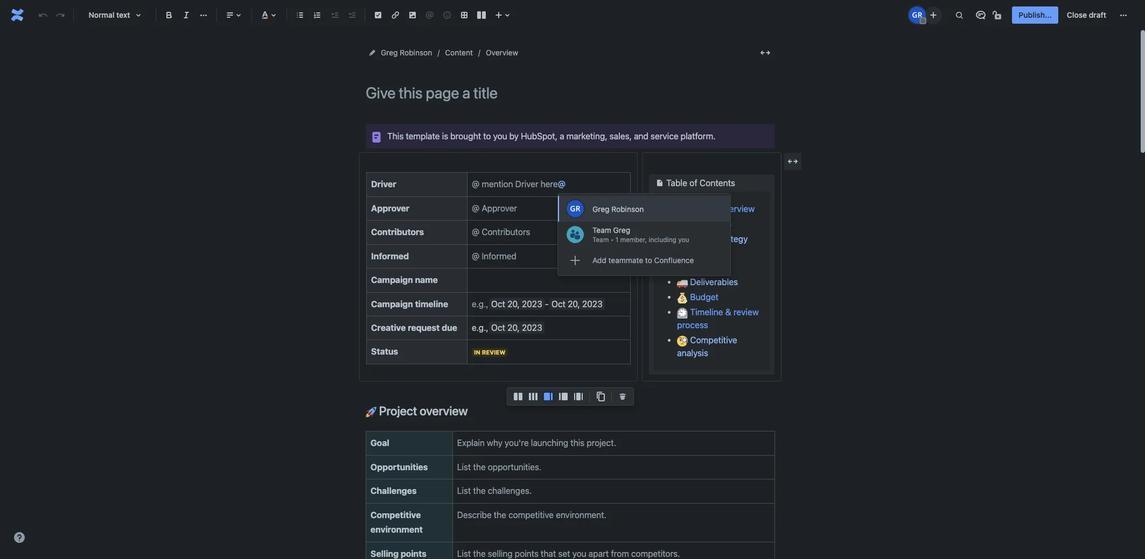 Task type: locate. For each thing, give the bounding box(es) containing it.
robinson down add image, video, or file
[[400, 48, 432, 57]]

project up objectives link
[[690, 204, 718, 214]]

content
[[445, 48, 473, 57]]

template
[[406, 131, 440, 141]]

campaign name
[[371, 275, 438, 285]]

20,
[[508, 299, 520, 309], [568, 299, 580, 309], [508, 323, 520, 333]]

1 vertical spatial project
[[379, 404, 417, 419]]

overview
[[486, 48, 518, 57]]

greg inside the team greg team • 1 member, including you
[[613, 226, 630, 235]]

robinson inside the popup element
[[612, 204, 644, 214]]

campaign
[[371, 275, 413, 285], [371, 299, 413, 309]]

:art: image
[[677, 250, 688, 261]]

1 horizontal spatial greg
[[593, 204, 610, 214]]

0 vertical spatial competitive
[[690, 336, 737, 345]]

competitive down timeline & review process
[[690, 336, 737, 345]]

content link
[[445, 46, 473, 59]]

overview
[[720, 204, 755, 214], [420, 404, 468, 419]]

remove image
[[616, 391, 629, 404]]

creative up requirements
[[690, 249, 723, 259]]

competitive
[[690, 336, 737, 345], [371, 511, 421, 520]]

None field
[[566, 180, 568, 189]]

2023 left -
[[522, 299, 542, 309]]

e.g.,
[[472, 323, 489, 333]]

competitive for analysis
[[690, 336, 737, 345]]

0 vertical spatial you
[[493, 131, 507, 141]]

1 vertical spatial competitive
[[371, 511, 421, 520]]

no restrictions image
[[992, 9, 1005, 22]]

deliverables
[[688, 277, 738, 287]]

action item image
[[372, 9, 385, 22]]

0 horizontal spatial robinson
[[400, 48, 432, 57]]

competitive inside competitive environment
[[371, 511, 421, 520]]

competitive analysis link
[[677, 336, 740, 358]]

to right brought
[[483, 131, 491, 141]]

review
[[734, 308, 759, 317], [482, 349, 506, 356]]

0 horizontal spatial greg robinson
[[381, 48, 432, 57]]

:trophy: image
[[677, 220, 688, 230]]

table of contents
[[667, 178, 735, 188]]

0 horizontal spatial to
[[483, 131, 491, 141]]

0 horizontal spatial review
[[482, 349, 506, 356]]

1 vertical spatial to
[[645, 256, 652, 265]]

budget
[[688, 292, 719, 302]]

•
[[611, 236, 614, 244]]

creative for creative request due
[[371, 323, 406, 333]]

0 vertical spatial robinson
[[400, 48, 432, 57]]

e.g., oct 20, 2023
[[472, 323, 542, 333]]

0 vertical spatial greg
[[381, 48, 398, 57]]

1 vertical spatial greg robinson
[[593, 204, 644, 214]]

creative
[[690, 249, 723, 259], [371, 323, 406, 333]]

review right &
[[734, 308, 759, 317]]

greg
[[381, 48, 398, 57], [593, 204, 610, 214], [613, 226, 630, 235]]

contributors
[[371, 227, 424, 237]]

emoji image
[[441, 9, 454, 22]]

including
[[649, 236, 677, 244]]

italic ⌘i image
[[180, 9, 193, 22]]

1 vertical spatial greg
[[593, 204, 610, 214]]

1 horizontal spatial greg robinson
[[593, 204, 644, 214]]

panel note image
[[370, 131, 383, 144]]

:rocket: image
[[366, 407, 377, 418]]

invite to edit image
[[927, 8, 940, 21]]

1 vertical spatial team
[[593, 236, 609, 244]]

you
[[493, 131, 507, 141], [678, 236, 689, 244]]

project right :rocket: icon
[[379, 404, 417, 419]]

team up •
[[593, 226, 611, 235]]

Give this page a title text field
[[366, 84, 775, 102]]

robinson up the team greg team • 1 member, including you
[[612, 204, 644, 214]]

greg robinson right move this page icon
[[381, 48, 432, 57]]

confluence image
[[9, 6, 26, 24], [9, 6, 26, 24]]

2 campaign from the top
[[371, 299, 413, 309]]

robinson
[[400, 48, 432, 57], [612, 204, 644, 214]]

oct 20, 2023 - oct 20, 2023
[[491, 299, 603, 309]]

publish... button
[[1013, 6, 1059, 24]]

1 horizontal spatial you
[[678, 236, 689, 244]]

project overview up the objectives on the top right of the page
[[688, 204, 755, 214]]

0 horizontal spatial competitive
[[371, 511, 421, 520]]

contents
[[700, 178, 735, 188]]

0 vertical spatial review
[[734, 308, 759, 317]]

1 horizontal spatial to
[[645, 256, 652, 265]]

1 horizontal spatial project overview
[[688, 204, 755, 214]]

0 vertical spatial to
[[483, 131, 491, 141]]

campaign timeline
[[371, 299, 448, 309]]

0 horizontal spatial project
[[379, 404, 417, 419]]

brand strategy
[[688, 234, 748, 244]]

in
[[474, 349, 481, 356]]

0 vertical spatial creative
[[690, 249, 723, 259]]

creative inside the creative requirements
[[690, 249, 723, 259]]

0 vertical spatial team
[[593, 226, 611, 235]]

greg robinson inside the popup element
[[593, 204, 644, 214]]

creative up status
[[371, 323, 406, 333]]

a
[[560, 131, 564, 141]]

1 vertical spatial project overview
[[377, 404, 468, 419]]

bullet list ⌘⇧8 image
[[294, 9, 307, 22]]

1 vertical spatial you
[[678, 236, 689, 244]]

competitive inside competitive analysis
[[690, 336, 737, 345]]

of
[[690, 178, 698, 188]]

timeline
[[415, 299, 448, 309]]

teammate
[[609, 256, 643, 265]]

1 horizontal spatial review
[[734, 308, 759, 317]]

:rocket: image
[[366, 407, 377, 418]]

competitive up environment
[[371, 511, 421, 520]]

popup element
[[558, 194, 731, 276]]

:trophy: image
[[677, 220, 688, 230]]

1 vertical spatial robinson
[[612, 204, 644, 214]]

1
[[616, 236, 619, 244]]

timeline
[[690, 308, 723, 317]]

2023
[[522, 299, 542, 309], [582, 299, 603, 309], [522, 323, 542, 333]]

:timer: image
[[677, 308, 688, 319], [677, 308, 688, 319]]

bold ⌘b image
[[163, 9, 176, 22]]

approver
[[371, 204, 410, 213]]

close
[[1067, 10, 1087, 19]]

is
[[442, 131, 448, 141]]

0 vertical spatial campaign
[[371, 275, 413, 285]]

1 horizontal spatial robinson
[[612, 204, 644, 214]]

member,
[[620, 236, 647, 244]]

campaign down informed
[[371, 275, 413, 285]]

mention image
[[423, 9, 436, 22]]

publish...
[[1019, 10, 1052, 19]]

platform.
[[681, 131, 716, 141]]

competitive for environment
[[371, 511, 421, 520]]

1 horizontal spatial creative
[[690, 249, 723, 259]]

name
[[415, 275, 438, 285]]

1 horizontal spatial competitive
[[690, 336, 737, 345]]

brought
[[451, 131, 481, 141]]

review right in
[[482, 349, 506, 356]]

project overview up goal
[[377, 404, 468, 419]]

0 horizontal spatial you
[[493, 131, 507, 141]]

2 vertical spatial greg
[[613, 226, 630, 235]]

selling points
[[371, 549, 427, 559]]

20, right -
[[568, 299, 580, 309]]

to right teammate at the top right of the page
[[645, 256, 652, 265]]

project overview link
[[677, 204, 755, 214]]

1 team from the top
[[593, 226, 611, 235]]

1 campaign from the top
[[371, 275, 413, 285]]

opportunities
[[371, 463, 428, 472]]

none text field inside @ search field
[[566, 182, 568, 188]]

brand
[[690, 234, 714, 244]]

1 vertical spatial review
[[482, 349, 506, 356]]

campaign down campaign name
[[371, 299, 413, 309]]

project
[[690, 204, 718, 214], [379, 404, 417, 419]]

2023 down add
[[582, 299, 603, 309]]

deliverables link
[[677, 277, 738, 289]]

0 vertical spatial project
[[690, 204, 718, 214]]

:moneybag: image
[[677, 293, 688, 304], [677, 293, 688, 304]]

oct
[[491, 299, 505, 309], [552, 299, 566, 309], [491, 323, 505, 333]]

0 vertical spatial overview
[[720, 204, 755, 214]]

0 vertical spatial greg robinson
[[381, 48, 432, 57]]

0 horizontal spatial overview
[[420, 404, 468, 419]]

oct right -
[[552, 299, 566, 309]]

you left "by"
[[493, 131, 507, 141]]

1 horizontal spatial project
[[690, 204, 718, 214]]

oct up e.g., oct 20, 2023
[[491, 299, 505, 309]]

@ search field
[[558, 180, 568, 189]]

0 vertical spatial project overview
[[688, 204, 755, 214]]

hubspot,
[[521, 131, 558, 141]]

you down :trophy: image
[[678, 236, 689, 244]]

creative requirements link
[[677, 249, 729, 272]]

normal text
[[89, 10, 130, 19]]

review inside timeline & review process
[[734, 308, 759, 317]]

add image, video, or file image
[[406, 9, 419, 22]]

2 horizontal spatial greg
[[613, 226, 630, 235]]

numbered list ⌘⇧7 image
[[311, 9, 324, 22]]

request
[[408, 323, 440, 333]]

due
[[442, 323, 457, 333]]

-
[[545, 299, 549, 309]]

you inside the team greg team • 1 member, including you
[[678, 236, 689, 244]]

process
[[677, 320, 708, 330]]

add
[[593, 256, 607, 265]]

1 vertical spatial creative
[[371, 323, 406, 333]]

20, right e.g.,
[[508, 323, 520, 333]]

1 vertical spatial campaign
[[371, 299, 413, 309]]

go wide image
[[787, 155, 800, 168]]

None text field
[[566, 182, 568, 188]]

greg robinson up "1" at the right top of page
[[593, 204, 644, 214]]

competitive analysis
[[677, 336, 740, 358]]

team
[[593, 226, 611, 235], [593, 236, 609, 244]]

:art: image
[[677, 250, 688, 261]]

greg robinson
[[381, 48, 432, 57], [593, 204, 644, 214]]

1 horizontal spatial overview
[[720, 204, 755, 214]]

marketing,
[[567, 131, 608, 141]]

:truck: image
[[677, 278, 688, 289], [677, 278, 688, 289]]

confluence
[[654, 256, 694, 265]]

0 horizontal spatial creative
[[371, 323, 406, 333]]

to
[[483, 131, 491, 141], [645, 256, 652, 265]]

team left •
[[593, 236, 609, 244]]



Task type: vqa. For each thing, say whether or not it's contained in the screenshot.
Popup 'element'
yes



Task type: describe. For each thing, give the bounding box(es) containing it.
layouts image
[[475, 9, 488, 22]]

table
[[667, 178, 687, 188]]

challenges
[[371, 487, 417, 496]]

2023 down "oct 20, 2023 - oct 20, 2023"
[[522, 323, 542, 333]]

redo ⌘⇧z image
[[54, 9, 67, 22]]

to inside the popup element
[[645, 256, 652, 265]]

outdent ⇧tab image
[[328, 9, 341, 22]]

timeline & review process
[[677, 308, 761, 330]]

@
[[558, 180, 566, 189]]

service
[[651, 131, 679, 141]]

:sparkles: image
[[677, 235, 688, 245]]

normal
[[89, 10, 114, 19]]

:sparkles: image
[[677, 235, 688, 245]]

editor toolbar toolbar
[[508, 388, 634, 418]]

informed
[[371, 251, 409, 261]]

to inside text box
[[483, 131, 491, 141]]

team greg team • 1 member, including you
[[593, 226, 689, 244]]

creative request due
[[371, 323, 457, 333]]

none field inside main content area, start typing to enter text. text box
[[566, 180, 568, 189]]

creative for creative requirements
[[690, 249, 723, 259]]

2 team from the top
[[593, 236, 609, 244]]

left sidebar image
[[557, 391, 570, 404]]

more formatting image
[[197, 9, 210, 22]]

right sidebar image
[[542, 391, 555, 404]]

help image
[[13, 532, 26, 545]]

and
[[634, 131, 649, 141]]

more image
[[1117, 9, 1130, 22]]

Main content area, start typing to enter text. text field
[[359, 124, 782, 560]]

driver
[[371, 180, 396, 189]]

link image
[[389, 9, 402, 22]]

competitive environment
[[371, 511, 423, 535]]

:face_with_monocle: image
[[677, 336, 688, 347]]

objectives
[[688, 219, 732, 229]]

sales,
[[610, 131, 632, 141]]

draft
[[1089, 10, 1107, 19]]

find and replace image
[[953, 9, 966, 22]]

campaign for campaign name
[[371, 275, 413, 285]]

creative requirements
[[677, 249, 729, 272]]

0 horizontal spatial project overview
[[377, 404, 468, 419]]

indent tab image
[[345, 9, 358, 22]]

three columns image
[[527, 391, 540, 404]]

objectives link
[[677, 219, 732, 230]]

add icon image
[[566, 251, 585, 270]]

oct right e.g.,
[[491, 323, 505, 333]]

add teammate to confluence
[[593, 256, 694, 265]]

three columns with sidebars image
[[572, 391, 585, 404]]

timeline & review process link
[[677, 308, 761, 330]]

this
[[387, 131, 404, 141]]

strategy
[[716, 234, 748, 244]]

move this page image
[[368, 48, 377, 57]]

table image
[[458, 9, 471, 22]]

table of contents image
[[654, 177, 667, 190]]

analysis
[[677, 348, 708, 358]]

requirements
[[677, 262, 729, 272]]

close draft
[[1067, 10, 1107, 19]]

brand strategy link
[[677, 234, 748, 245]]

greg robinson link
[[381, 46, 432, 59]]

normal text button
[[78, 3, 151, 27]]

copy image
[[594, 391, 607, 404]]

text
[[116, 10, 130, 19]]

&
[[725, 308, 731, 317]]

undo ⌘z image
[[37, 9, 50, 22]]

this template is brought to you by hubspot, a marketing, sales, and service platform.
[[387, 131, 716, 141]]

overview link
[[486, 46, 518, 59]]

align left image
[[224, 9, 237, 22]]

make page full-width image
[[759, 46, 772, 59]]

1 vertical spatial overview
[[420, 404, 468, 419]]

goal
[[371, 439, 389, 448]]

close draft button
[[1061, 6, 1113, 24]]

:face_with_monocle: image
[[677, 336, 688, 347]]

budget link
[[677, 292, 719, 304]]

in review
[[474, 349, 506, 356]]

points
[[401, 549, 427, 559]]

0 horizontal spatial greg
[[381, 48, 398, 57]]

two columns image
[[512, 391, 525, 404]]

campaign for campaign timeline
[[371, 299, 413, 309]]

status
[[371, 347, 398, 357]]

selling
[[371, 549, 399, 559]]

environment
[[371, 525, 423, 535]]

comment icon image
[[975, 9, 988, 22]]

by
[[509, 131, 519, 141]]

greg robinson image
[[909, 6, 926, 24]]

you inside main content area, start typing to enter text. text box
[[493, 131, 507, 141]]

20, up e.g., oct 20, 2023
[[508, 299, 520, 309]]



